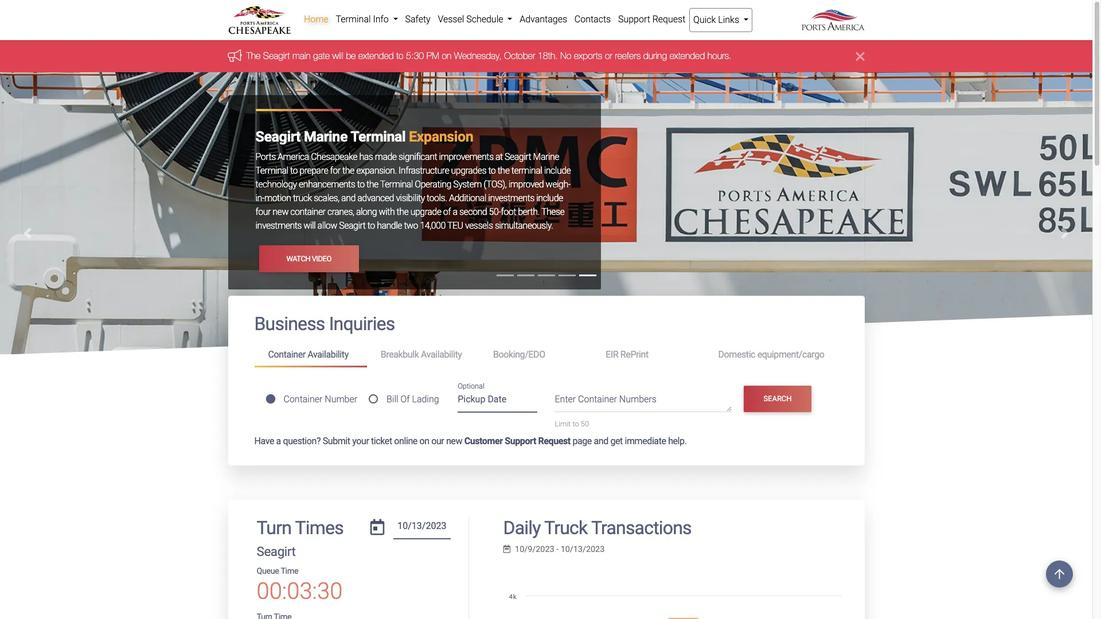 Task type: vqa. For each thing, say whether or not it's contained in the screenshot.
UPGRADES
yes



Task type: describe. For each thing, give the bounding box(es) containing it.
the up advanced
[[367, 179, 378, 190]]

to up (tos),
[[488, 165, 496, 176]]

during
[[644, 51, 667, 61]]

infrastructure
[[399, 165, 449, 176]]

vessel schedule
[[438, 14, 506, 25]]

the seagirt main gate will be extended to 5:30 pm on wednesday, october 18th.  no exports or reefers during extended hours. link
[[246, 51, 732, 61]]

support inside 'support request' link
[[618, 14, 650, 25]]

marine inside ports america chesapeake has made significant improvements at seagirt marine terminal to                          prepare for the expansion. infrastructure upgrades to the terminal include technology                          enhancements to the terminal operating system (tos), improved weigh- in-motion truck scales,                          and advanced visibility tools. additional investments include four new container cranes,                          along with the upgrade of a second 50-foot berth. these investments will allow seagirt                          to handle two 14,000 teu vessels simultaneously.
[[533, 152, 559, 163]]

tools.
[[427, 193, 447, 204]]

reprint
[[621, 349, 649, 360]]

booking/edo
[[493, 349, 545, 360]]

quick links
[[694, 14, 742, 25]]

expansion
[[409, 129, 474, 145]]

search
[[764, 395, 792, 403]]

two
[[404, 221, 418, 231]]

1 vertical spatial include
[[536, 193, 563, 204]]

enter
[[555, 394, 576, 405]]

queue time 00:03:30
[[257, 567, 343, 605]]

foot
[[501, 207, 516, 218]]

times
[[295, 517, 344, 539]]

made
[[375, 152, 397, 163]]

question?
[[283, 436, 321, 447]]

request inside 'support request' link
[[653, 14, 686, 25]]

wednesday,
[[454, 51, 502, 61]]

bullhorn image
[[228, 49, 246, 62]]

equipment/cargo
[[758, 349, 825, 360]]

terminal up made at the left top of the page
[[351, 129, 406, 145]]

america
[[278, 152, 309, 163]]

second
[[460, 207, 487, 218]]

numbers
[[619, 394, 657, 405]]

to inside '00:03:30' main content
[[573, 420, 579, 429]]

seagirt inside '00:03:30' main content
[[257, 545, 296, 559]]

for
[[330, 165, 341, 176]]

system
[[453, 179, 482, 190]]

booking/edo link
[[480, 345, 592, 366]]

domestic
[[719, 349, 756, 360]]

(tos),
[[484, 179, 507, 190]]

business inquiries
[[254, 313, 395, 335]]

ports
[[256, 152, 276, 163]]

container for container number
[[284, 394, 323, 405]]

00:03:30 main content
[[219, 296, 873, 620]]

seagirt up terminal
[[505, 152, 531, 163]]

to up advanced
[[357, 179, 365, 190]]

scales,
[[314, 193, 339, 204]]

14,000
[[420, 221, 446, 231]]

contacts
[[575, 14, 611, 25]]

have a question? submit your ticket online on our new customer support request page and get immediate help.
[[254, 436, 687, 447]]

terminal info
[[336, 14, 391, 25]]

seagirt inside alert
[[263, 51, 290, 61]]

support request link
[[615, 8, 689, 31]]

pm
[[427, 51, 439, 61]]

eir
[[606, 349, 619, 360]]

safety
[[405, 14, 431, 25]]

quick
[[694, 14, 716, 25]]

18th.
[[538, 51, 558, 61]]

handle
[[377, 221, 402, 231]]

advantages
[[520, 14, 567, 25]]

calendar week image
[[503, 546, 511, 554]]

watch video
[[287, 255, 332, 263]]

10/9/2023
[[515, 545, 555, 555]]

container
[[290, 207, 326, 218]]

5:30
[[406, 51, 424, 61]]

terminal left "info"
[[336, 14, 371, 25]]

cranes,
[[328, 207, 354, 218]]

expansion.
[[356, 165, 397, 176]]

terminal up technology
[[256, 165, 288, 176]]

page
[[573, 436, 592, 447]]

-
[[557, 545, 559, 555]]

inquiries
[[329, 313, 395, 335]]

00:03:30
[[257, 578, 343, 605]]

or
[[605, 51, 613, 61]]

terminal info link
[[332, 8, 402, 31]]

availability for container availability
[[308, 349, 349, 360]]

domestic equipment/cargo link
[[705, 345, 838, 366]]

be
[[346, 51, 356, 61]]

our
[[432, 436, 444, 447]]

new inside ports america chesapeake has made significant improvements at seagirt marine terminal to                          prepare for the expansion. infrastructure upgrades to the terminal include technology                          enhancements to the terminal operating system (tos), improved weigh- in-motion truck scales,                          and advanced visibility tools. additional investments include four new container cranes,                          along with the upgrade of a second 50-foot berth. these investments will allow seagirt                          to handle two 14,000 teu vessels simultaneously.
[[273, 207, 289, 218]]

1 extended from the left
[[358, 51, 394, 61]]

weigh-
[[546, 179, 571, 190]]

truck
[[293, 193, 312, 204]]

go to top image
[[1046, 561, 1073, 588]]

turn
[[257, 517, 291, 539]]

enhancements
[[299, 179, 355, 190]]

support inside '00:03:30' main content
[[505, 436, 536, 447]]

availability for breakbulk availability
[[421, 349, 462, 360]]

in-
[[256, 193, 264, 204]]

close image
[[856, 50, 865, 63]]

operating
[[415, 179, 451, 190]]

breakbulk availability link
[[367, 345, 480, 366]]

immediate
[[625, 436, 666, 447]]

none text field inside '00:03:30' main content
[[393, 517, 451, 540]]

no
[[560, 51, 572, 61]]

0 vertical spatial marine
[[304, 129, 348, 145]]

breakbulk
[[381, 349, 419, 360]]

chesapeake
[[311, 152, 357, 163]]

limit
[[555, 420, 571, 429]]

will inside ports america chesapeake has made significant improvements at seagirt marine terminal to                          prepare for the expansion. infrastructure upgrades to the terminal include technology                          enhancements to the terminal operating system (tos), improved weigh- in-motion truck scales,                          and advanced visibility tools. additional investments include four new container cranes,                          along with the upgrade of a second 50-foot berth. these investments will allow seagirt                          to handle two 14,000 teu vessels simultaneously.
[[304, 221, 316, 231]]

to down along on the top of the page
[[368, 221, 375, 231]]

terminal up visibility
[[380, 179, 413, 190]]

video
[[312, 255, 332, 263]]

request inside '00:03:30' main content
[[538, 436, 571, 447]]

the right the with
[[397, 207, 409, 218]]

the seagirt main gate will be extended to 5:30 pm on wednesday, october 18th.  no exports or reefers during extended hours.
[[246, 51, 732, 61]]

watch video link
[[259, 246, 359, 272]]

on inside '00:03:30' main content
[[420, 436, 430, 447]]

improved
[[509, 179, 544, 190]]

additional
[[449, 193, 486, 204]]



Task type: locate. For each thing, give the bounding box(es) containing it.
1 horizontal spatial marine
[[533, 152, 559, 163]]

0 vertical spatial include
[[544, 165, 571, 176]]

seagirt right 'the'
[[263, 51, 290, 61]]

will
[[332, 51, 343, 61], [304, 221, 316, 231]]

request down limit
[[538, 436, 571, 447]]

extended
[[358, 51, 394, 61], [670, 51, 705, 61]]

ports america chesapeake has made significant improvements at seagirt marine terminal to                          prepare for the expansion. infrastructure upgrades to the terminal include technology                          enhancements to the terminal operating system (tos), improved weigh- in-motion truck scales,                          and advanced visibility tools. additional investments include four new container cranes,                          along with the upgrade of a second 50-foot berth. these investments will allow seagirt                          to handle two 14,000 teu vessels simultaneously.
[[256, 152, 571, 231]]

upgrades
[[451, 165, 486, 176]]

container down business
[[268, 349, 306, 360]]

to
[[396, 51, 404, 61], [290, 165, 298, 176], [488, 165, 496, 176], [357, 179, 365, 190], [368, 221, 375, 231], [573, 420, 579, 429]]

marine up terminal
[[533, 152, 559, 163]]

teu
[[447, 221, 463, 231]]

safety link
[[402, 8, 434, 31]]

0 horizontal spatial request
[[538, 436, 571, 447]]

gate
[[313, 51, 330, 61]]

Optional text field
[[458, 390, 538, 413]]

and up cranes,
[[341, 193, 356, 204]]

hours.
[[708, 51, 732, 61]]

1 vertical spatial on
[[420, 436, 430, 447]]

0 horizontal spatial and
[[341, 193, 356, 204]]

october
[[504, 51, 535, 61]]

seagirt up "queue"
[[257, 545, 296, 559]]

0 horizontal spatial will
[[304, 221, 316, 231]]

on inside alert
[[442, 51, 452, 61]]

container up 50
[[578, 394, 617, 405]]

lading
[[412, 394, 439, 405]]

extended right be
[[358, 51, 394, 61]]

a right have
[[276, 436, 281, 447]]

1 horizontal spatial on
[[442, 51, 452, 61]]

breakbulk availability
[[381, 349, 462, 360]]

schedule
[[467, 14, 503, 25]]

extended right during
[[670, 51, 705, 61]]

1 vertical spatial marine
[[533, 152, 559, 163]]

container left number
[[284, 394, 323, 405]]

availability
[[308, 349, 349, 360], [421, 349, 462, 360]]

1 availability from the left
[[308, 349, 349, 360]]

a right of
[[453, 207, 458, 218]]

new right our
[[446, 436, 462, 447]]

0 horizontal spatial availability
[[308, 349, 349, 360]]

new down motion
[[273, 207, 289, 218]]

customer
[[464, 436, 503, 447]]

expansion image
[[0, 73, 1093, 544]]

1 vertical spatial investments
[[256, 221, 302, 231]]

prepare
[[300, 165, 328, 176]]

the down at
[[498, 165, 510, 176]]

include
[[544, 165, 571, 176], [536, 193, 563, 204]]

availability down business inquiries
[[308, 349, 349, 360]]

at
[[496, 152, 503, 163]]

0 horizontal spatial extended
[[358, 51, 394, 61]]

1 vertical spatial support
[[505, 436, 536, 447]]

0 vertical spatial on
[[442, 51, 452, 61]]

1 vertical spatial a
[[276, 436, 281, 447]]

contacts link
[[571, 8, 615, 31]]

0 vertical spatial investments
[[488, 193, 535, 204]]

exports
[[574, 51, 603, 61]]

a inside '00:03:30' main content
[[276, 436, 281, 447]]

and inside ports america chesapeake has made significant improvements at seagirt marine terminal to                          prepare for the expansion. infrastructure upgrades to the terminal include technology                          enhancements to the terminal operating system (tos), improved weigh- in-motion truck scales,                          and advanced visibility tools. additional investments include four new container cranes,                          along with the upgrade of a second 50-foot berth. these investments will allow seagirt                          to handle two 14,000 teu vessels simultaneously.
[[341, 193, 356, 204]]

investments up foot
[[488, 193, 535, 204]]

0 vertical spatial new
[[273, 207, 289, 218]]

business
[[254, 313, 325, 335]]

get
[[611, 436, 623, 447]]

the seagirt main gate will be extended to 5:30 pm on wednesday, october 18th.  no exports or reefers during extended hours. alert
[[0, 40, 1093, 73]]

transactions
[[591, 517, 692, 539]]

1 horizontal spatial and
[[594, 436, 609, 447]]

investments down four
[[256, 221, 302, 231]]

0 vertical spatial will
[[332, 51, 343, 61]]

2 extended from the left
[[670, 51, 705, 61]]

container availability link
[[254, 345, 367, 367]]

eir reprint link
[[592, 345, 705, 366]]

improvements
[[439, 152, 494, 163]]

of
[[443, 207, 451, 218]]

links
[[718, 14, 740, 25]]

bill of lading
[[387, 394, 439, 405]]

1 horizontal spatial investments
[[488, 193, 535, 204]]

calendar day image
[[371, 520, 385, 536]]

on left our
[[420, 436, 430, 447]]

to left 50
[[573, 420, 579, 429]]

daily truck transactions
[[503, 517, 692, 539]]

terminal
[[512, 165, 542, 176]]

to left 5:30
[[396, 51, 404, 61]]

quick links link
[[689, 8, 753, 32]]

bill
[[387, 394, 398, 405]]

watch
[[287, 255, 310, 263]]

queue
[[257, 567, 279, 577]]

availability right breakbulk
[[421, 349, 462, 360]]

upgrade
[[411, 207, 441, 218]]

will down the container
[[304, 221, 316, 231]]

1 horizontal spatial support
[[618, 14, 650, 25]]

1 vertical spatial and
[[594, 436, 609, 447]]

and inside '00:03:30' main content
[[594, 436, 609, 447]]

seagirt up ports
[[256, 129, 301, 145]]

0 vertical spatial and
[[341, 193, 356, 204]]

marine up chesapeake
[[304, 129, 348, 145]]

four
[[256, 207, 271, 218]]

the
[[343, 165, 354, 176], [498, 165, 510, 176], [367, 179, 378, 190], [397, 207, 409, 218]]

time
[[281, 567, 298, 577]]

home link
[[300, 8, 332, 31]]

the right for
[[343, 165, 354, 176]]

1 horizontal spatial new
[[446, 436, 462, 447]]

0 horizontal spatial investments
[[256, 221, 302, 231]]

request left 'quick' on the top of page
[[653, 14, 686, 25]]

1 horizontal spatial request
[[653, 14, 686, 25]]

simultaneously.
[[495, 221, 553, 231]]

investments
[[488, 193, 535, 204], [256, 221, 302, 231]]

1 horizontal spatial will
[[332, 51, 343, 61]]

seagirt down cranes,
[[339, 221, 366, 231]]

turn times
[[257, 517, 344, 539]]

10/13/2023
[[561, 545, 605, 555]]

along
[[356, 207, 377, 218]]

daily
[[503, 517, 541, 539]]

has
[[359, 152, 373, 163]]

50-
[[489, 207, 501, 218]]

and left get
[[594, 436, 609, 447]]

1 vertical spatial will
[[304, 221, 316, 231]]

0 horizontal spatial on
[[420, 436, 430, 447]]

the
[[246, 51, 261, 61]]

limit to 50
[[555, 420, 589, 429]]

10/9/2023 - 10/13/2023
[[515, 545, 605, 555]]

will left be
[[332, 51, 343, 61]]

will inside alert
[[332, 51, 343, 61]]

support up reefers
[[618, 14, 650, 25]]

include up weigh-
[[544, 165, 571, 176]]

of
[[401, 394, 410, 405]]

and
[[341, 193, 356, 204], [594, 436, 609, 447]]

support right customer
[[505, 436, 536, 447]]

Enter Container Numbers text field
[[555, 393, 732, 413]]

have
[[254, 436, 274, 447]]

0 horizontal spatial new
[[273, 207, 289, 218]]

to inside alert
[[396, 51, 404, 61]]

submit
[[323, 436, 350, 447]]

optional
[[458, 382, 485, 391]]

domestic equipment/cargo
[[719, 349, 825, 360]]

2 availability from the left
[[421, 349, 462, 360]]

include up these
[[536, 193, 563, 204]]

None text field
[[393, 517, 451, 540]]

number
[[325, 394, 357, 405]]

support
[[618, 14, 650, 25], [505, 436, 536, 447]]

to down the america
[[290, 165, 298, 176]]

technology
[[256, 179, 297, 190]]

1 vertical spatial request
[[538, 436, 571, 447]]

vessel schedule link
[[434, 8, 516, 31]]

on right "pm"
[[442, 51, 452, 61]]

ticket
[[371, 436, 392, 447]]

truck
[[544, 517, 588, 539]]

0 vertical spatial a
[[453, 207, 458, 218]]

0 vertical spatial request
[[653, 14, 686, 25]]

0 vertical spatial support
[[618, 14, 650, 25]]

online
[[394, 436, 418, 447]]

0 horizontal spatial a
[[276, 436, 281, 447]]

a inside ports america chesapeake has made significant improvements at seagirt marine terminal to                          prepare for the expansion. infrastructure upgrades to the terminal include technology                          enhancements to the terminal operating system (tos), improved weigh- in-motion truck scales,                          and advanced visibility tools. additional investments include four new container cranes,                          along with the upgrade of a second 50-foot berth. these investments will allow seagirt                          to handle two 14,000 teu vessels simultaneously.
[[453, 207, 458, 218]]

1 horizontal spatial extended
[[670, 51, 705, 61]]

your
[[352, 436, 369, 447]]

1 horizontal spatial a
[[453, 207, 458, 218]]

1 vertical spatial new
[[446, 436, 462, 447]]

new inside '00:03:30' main content
[[446, 436, 462, 447]]

enter container numbers
[[555, 394, 657, 405]]

1 horizontal spatial availability
[[421, 349, 462, 360]]

with
[[379, 207, 395, 218]]

0 horizontal spatial support
[[505, 436, 536, 447]]

container for container availability
[[268, 349, 306, 360]]

0 horizontal spatial marine
[[304, 129, 348, 145]]

berth.
[[518, 207, 540, 218]]



